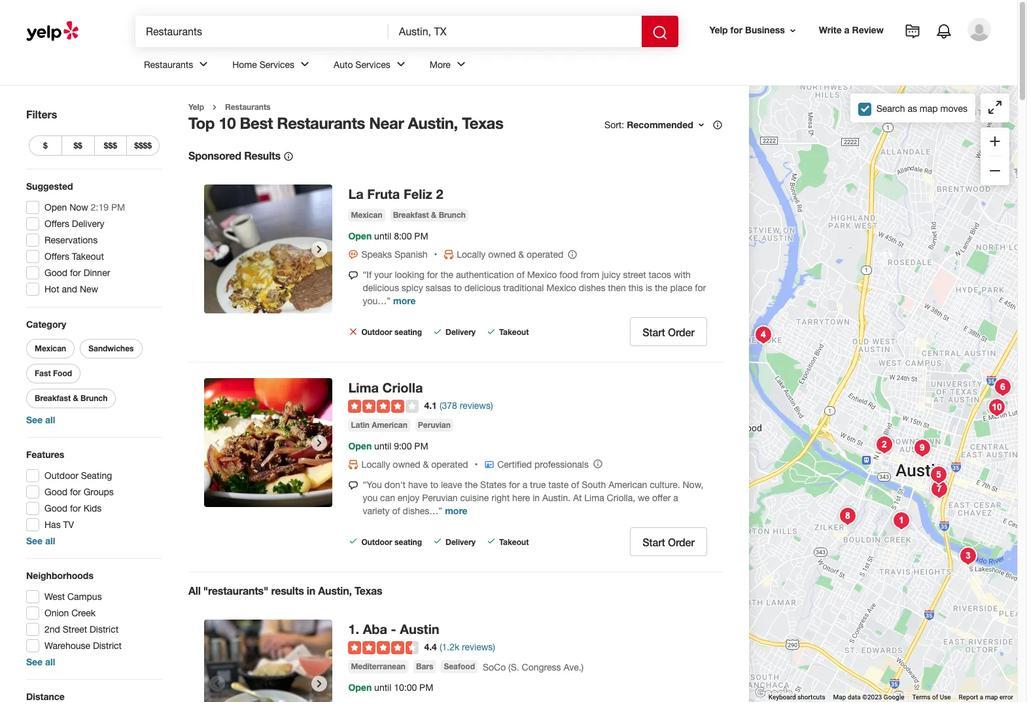 Task type: vqa. For each thing, say whether or not it's contained in the screenshot.
Visibility
no



Task type: locate. For each thing, give the bounding box(es) containing it.
4.1 link
[[424, 399, 437, 411]]

for inside "you don't have to leave the states for a true taste of south american culture. now, you can enjoy peruvian cuisine right here in austin. at lima criolla, we offer a variety of dishes…"
[[509, 480, 520, 490]]

until inside open until 10:00 pm
[[375, 683, 392, 693]]

for inside button
[[731, 25, 743, 36]]

4.4 link
[[424, 640, 437, 653]]

2 vertical spatial takeout
[[500, 537, 529, 547]]

more down spicy at the top left of page
[[394, 296, 416, 307]]

0 vertical spatial more link
[[394, 296, 416, 307]]

1 vertical spatial start order
[[643, 536, 695, 548]]

until inside open until 8:00 pm
[[375, 231, 392, 242]]

0 vertical spatial yelp
[[710, 25, 728, 36]]

1 horizontal spatial delicious
[[465, 283, 501, 294]]

0 horizontal spatial american
[[372, 420, 408, 430]]

yelp for business button
[[705, 19, 804, 42]]

outdoor right 16 close v2 image
[[362, 327, 393, 337]]

more down cuisine
[[445, 506, 468, 517]]

$$
[[74, 141, 82, 151]]

open up 16 speaks spanish v2 image
[[349, 231, 372, 242]]

la plancha image
[[984, 395, 1011, 421]]

16 chevron down v2 image
[[788, 25, 798, 36]]

peruvian button
[[416, 419, 454, 432]]

3 good from the top
[[45, 503, 67, 514]]

16 checkmark v2 image down salsas
[[433, 326, 443, 337]]

0 horizontal spatial mexican button
[[26, 339, 75, 359]]

0 vertical spatial breakfast & brunch
[[393, 210, 466, 220]]

outdoor down variety
[[362, 537, 393, 547]]

projects image
[[905, 24, 921, 39]]

info icon image
[[568, 249, 578, 260], [568, 249, 578, 260], [593, 459, 604, 470], [593, 459, 604, 470]]

1 horizontal spatial the
[[465, 480, 478, 490]]

see for features
[[26, 535, 43, 547]]

delivery down cuisine
[[446, 537, 476, 547]]

1 until from the top
[[375, 231, 392, 242]]

see all for category
[[26, 414, 55, 426]]

24 chevron down v2 image for restaurants
[[196, 57, 212, 72]]

more link down cuisine
[[445, 506, 468, 517]]

1 all from the top
[[45, 414, 55, 426]]

24 chevron down v2 image inside the home services link
[[297, 57, 313, 72]]

mexico
[[527, 270, 557, 280], [547, 283, 577, 294]]

0 horizontal spatial the
[[441, 270, 454, 280]]

1 horizontal spatial more
[[445, 506, 468, 517]]

1 vertical spatial takeout
[[500, 327, 529, 337]]

0 vertical spatial breakfast
[[393, 210, 429, 220]]

seafood link
[[441, 661, 478, 674]]

start down is
[[643, 326, 666, 338]]

10:00
[[394, 683, 417, 693]]

& up have on the bottom of page
[[423, 460, 429, 470]]

lima down south
[[585, 493, 605, 504]]

criolla
[[383, 380, 423, 396]]

jeremy m. image
[[968, 18, 992, 41]]

takeout for la fruta feliz 2
[[500, 327, 529, 337]]

pm
[[111, 202, 125, 213], [415, 231, 429, 242], [415, 441, 429, 452], [420, 683, 434, 693]]

aba
[[363, 621, 388, 637]]

keyboard shortcuts
[[769, 694, 826, 701]]

1 vertical spatial mexican
[[35, 344, 66, 353]]

24 chevron down v2 image inside restaurants link
[[196, 57, 212, 72]]

yelp left business
[[710, 25, 728, 36]]

0 horizontal spatial to
[[430, 480, 439, 490]]

0 vertical spatial delivery
[[72, 219, 104, 229]]

Near text field
[[399, 24, 631, 39]]

locally owned & operated up have on the bottom of page
[[362, 460, 468, 470]]

0 vertical spatial owned
[[488, 250, 516, 260]]

3 24 chevron down v2 image from the left
[[393, 57, 409, 72]]

mexico down food
[[547, 283, 577, 294]]

9:00
[[394, 441, 412, 452]]

1 vertical spatial lima
[[585, 493, 605, 504]]

2 start order from the top
[[643, 536, 695, 548]]

1 vertical spatial breakfast
[[35, 393, 71, 403]]

start for lima criolla
[[643, 536, 666, 548]]

services for home services
[[260, 59, 295, 70]]

yelp up top
[[189, 102, 204, 112]]

more link for criolla
[[445, 506, 468, 517]]

delivery down open now 2:19 pm
[[72, 219, 104, 229]]

1 vertical spatial reviews)
[[462, 642, 496, 653]]

2 vertical spatial the
[[465, 480, 478, 490]]

traditional
[[504, 283, 544, 294]]

google
[[884, 694, 905, 701]]

1 . aba - austin
[[349, 621, 440, 637]]

brunch down "fast food" "button"
[[81, 393, 108, 403]]

fast food button
[[26, 364, 81, 384]]

0 vertical spatial until
[[375, 231, 392, 242]]

salty sow image
[[990, 374, 1017, 401]]

0 vertical spatial american
[[372, 420, 408, 430]]

1 vertical spatial more link
[[445, 506, 468, 517]]

outdoor seating down you…"
[[362, 327, 422, 337]]

2 see from the top
[[26, 535, 43, 547]]

24 chevron down v2 image right auto services
[[393, 57, 409, 72]]

0 vertical spatial next image
[[312, 241, 328, 257]]

offers for offers delivery
[[45, 219, 69, 229]]

american inside "you don't have to leave the states for a true taste of south american culture. now, you can enjoy peruvian cuisine right here in austin. at lima criolla, we offer a variety of dishes…"
[[609, 480, 648, 490]]

1 vertical spatial start
[[643, 536, 666, 548]]

start order link for la fruta feliz 2
[[630, 318, 707, 347]]

district down creek
[[90, 625, 119, 635]]

to
[[454, 283, 462, 294], [430, 480, 439, 490]]

delicious down "authentication"
[[465, 283, 501, 294]]

3 see all from the top
[[26, 657, 55, 668]]

2 next image from the top
[[312, 435, 328, 451]]

a right write
[[845, 25, 850, 36]]

more link for fruta
[[394, 296, 416, 307]]

start for la fruta feliz 2
[[643, 326, 666, 338]]

good up hot
[[45, 268, 67, 278]]

restaurants inside business categories element
[[144, 59, 193, 70]]

1 start from the top
[[643, 326, 666, 338]]

kids
[[84, 503, 102, 514]]

1 order from the top
[[668, 326, 695, 338]]

breakfast down 'feliz' on the left top of the page
[[393, 210, 429, 220]]

see all button for category
[[26, 414, 55, 426]]

0 horizontal spatial owned
[[393, 460, 421, 470]]

1 horizontal spatial breakfast
[[393, 210, 429, 220]]

1 vertical spatial in
[[307, 585, 316, 597]]

near
[[369, 114, 404, 133]]

outdoor for lima
[[362, 537, 393, 547]]

slideshow element for lima
[[204, 379, 333, 507]]

0 horizontal spatial brunch
[[81, 393, 108, 403]]

lima up 4.1 star rating image
[[349, 380, 379, 396]]

1618 asian fusion image
[[956, 543, 982, 570]]

recommended
[[627, 119, 694, 131]]

reviews)
[[460, 401, 493, 411], [462, 642, 496, 653]]

top
[[189, 114, 215, 133]]

1 vertical spatial locally
[[362, 460, 390, 470]]

4.1
[[424, 400, 437, 411]]

pm for open until 8:00 pm
[[415, 231, 429, 242]]

restaurants link up the yelp link
[[134, 47, 222, 85]]

see
[[26, 414, 43, 426], [26, 535, 43, 547], [26, 657, 43, 668]]

1 seating from the top
[[395, 327, 422, 337]]

1 vertical spatial good
[[45, 487, 67, 498]]

2 all from the top
[[45, 535, 55, 547]]

1 vertical spatial order
[[668, 536, 695, 548]]

1 horizontal spatial in
[[533, 493, 540, 504]]

(1.2k reviews)
[[440, 642, 496, 653]]

for right place in the top right of the page
[[695, 283, 706, 294]]

outdoor seating for fruta
[[362, 327, 422, 337]]

more for criolla
[[445, 506, 468, 517]]

0 vertical spatial order
[[668, 326, 695, 338]]

pm inside the suggested group
[[111, 202, 125, 213]]

1 previous image from the top
[[209, 435, 225, 451]]

1 see all from the top
[[26, 414, 55, 426]]

for up salsas
[[427, 270, 438, 280]]

dishes…"
[[403, 506, 443, 517]]

see all button down has
[[26, 535, 55, 547]]

peruvian
[[418, 420, 451, 430], [422, 493, 458, 504]]

slideshow element
[[204, 185, 333, 313], [204, 379, 333, 507], [204, 620, 333, 702]]

mexico up traditional
[[527, 270, 557, 280]]

1 slideshow element from the top
[[204, 185, 333, 313]]

start down offer
[[643, 536, 666, 548]]

16 checkmark v2 image down 16 speech v2 image
[[349, 536, 359, 547]]

1 horizontal spatial restaurants link
[[225, 102, 271, 112]]

see all for features
[[26, 535, 55, 547]]

16 locally owned v2 image
[[349, 460, 359, 470]]

0 vertical spatial start order
[[643, 326, 695, 338]]

locally up "you
[[362, 460, 390, 470]]

0 vertical spatial see
[[26, 414, 43, 426]]

16 speaks spanish v2 image
[[349, 250, 359, 260]]

open down the suggested
[[45, 202, 67, 213]]

16 locally owned v2 image
[[444, 250, 454, 260]]

1 services from the left
[[260, 59, 295, 70]]

austin, up 1
[[318, 585, 352, 597]]

0 horizontal spatial austin,
[[318, 585, 352, 597]]

1 horizontal spatial 24 chevron down v2 image
[[297, 57, 313, 72]]

more link down spicy at the top left of page
[[394, 296, 416, 307]]

1 see all button from the top
[[26, 414, 55, 426]]

map
[[834, 694, 847, 701]]

authentication
[[456, 270, 514, 280]]

1 none field from the left
[[146, 24, 378, 39]]

yelp inside button
[[710, 25, 728, 36]]

we
[[638, 493, 650, 504]]

1 outdoor seating from the top
[[362, 327, 422, 337]]

tacos
[[649, 270, 672, 280]]

see all down warehouse
[[26, 657, 55, 668]]

previous image for 4.1
[[209, 435, 225, 451]]

the up salsas
[[441, 270, 454, 280]]

breakfast & brunch for breakfast & brunch button to the bottom
[[35, 393, 108, 403]]

"you
[[363, 480, 382, 490]]

seating down dishes…" at the left bottom of page
[[395, 537, 422, 547]]

2 slideshow element from the top
[[204, 379, 333, 507]]

expand map image
[[988, 99, 1004, 115]]

reviews) for 4.1
[[460, 401, 493, 411]]

moonshine patio bar & grill image
[[926, 462, 952, 488]]

delivery inside the suggested group
[[72, 219, 104, 229]]

2 24 chevron down v2 image from the left
[[297, 57, 313, 72]]

error
[[1000, 694, 1014, 701]]

0 horizontal spatial operated
[[432, 460, 468, 470]]

1 24 chevron down v2 image from the left
[[196, 57, 212, 72]]

all up features
[[45, 414, 55, 426]]

see all up features
[[26, 414, 55, 426]]

none field find
[[146, 24, 378, 39]]

16 checkmark v2 image
[[486, 326, 497, 337]]

leave
[[441, 480, 463, 490]]

$$$$
[[134, 141, 152, 151]]

see all button for features
[[26, 535, 55, 547]]

2 vertical spatial see all
[[26, 657, 55, 668]]

sandwiches button
[[80, 339, 142, 359]]

all for category
[[45, 414, 55, 426]]

breakfast & brunch down 2
[[393, 210, 466, 220]]

map left error
[[986, 694, 999, 701]]

american down 4.1 star rating image
[[372, 420, 408, 430]]

mexican down la at top
[[351, 210, 383, 220]]

good for good for groups
[[45, 487, 67, 498]]

good up the has tv
[[45, 503, 67, 514]]

1 horizontal spatial map
[[986, 694, 999, 701]]

0 horizontal spatial breakfast & brunch
[[35, 393, 108, 403]]

breakfast & brunch
[[393, 210, 466, 220], [35, 393, 108, 403]]

1 vertical spatial american
[[609, 480, 648, 490]]

services right 'home'
[[260, 59, 295, 70]]

lima
[[349, 380, 379, 396], [585, 493, 605, 504]]

1 good from the top
[[45, 268, 67, 278]]

previous image
[[209, 435, 225, 451], [209, 677, 225, 692]]

1 vertical spatial all
[[45, 535, 55, 547]]

24 chevron down v2 image left auto
[[297, 57, 313, 72]]

3 all from the top
[[45, 657, 55, 668]]

home services link
[[222, 47, 323, 85]]

google image
[[753, 685, 796, 702]]

until up speaks
[[375, 231, 392, 242]]

0 horizontal spatial breakfast & brunch button
[[26, 389, 116, 408]]

in right the results
[[307, 585, 316, 597]]

0 horizontal spatial delicious
[[363, 283, 399, 294]]

have
[[408, 480, 428, 490]]

group
[[981, 128, 1010, 185], [24, 318, 162, 427], [22, 448, 162, 548], [22, 570, 162, 669]]

1 vertical spatial see all button
[[26, 535, 55, 547]]

1 vertical spatial peruvian
[[422, 493, 458, 504]]

takeout down here
[[500, 537, 529, 547]]

$$$
[[104, 141, 117, 151]]

outdoor seating
[[45, 471, 112, 481]]

owned down 9:00
[[393, 460, 421, 470]]

operated up leave
[[432, 460, 468, 470]]

map for as
[[920, 103, 938, 114]]

brunch down 2
[[439, 210, 466, 220]]

peruvian down 4.1
[[418, 420, 451, 430]]

group containing neighborhoods
[[22, 570, 162, 669]]

"if
[[363, 270, 372, 280]]

brunch for the top breakfast & brunch button
[[439, 210, 466, 220]]

1 vertical spatial seating
[[395, 537, 422, 547]]

0 vertical spatial all
[[45, 414, 55, 426]]

order down place in the top right of the page
[[668, 326, 695, 338]]

certified
[[498, 460, 532, 470]]

pm for open until 9:00 pm
[[415, 441, 429, 452]]

24 chevron down v2 image
[[196, 57, 212, 72], [297, 57, 313, 72], [393, 57, 409, 72]]

you
[[363, 493, 378, 504]]

2 see all button from the top
[[26, 535, 55, 547]]

1 see from the top
[[26, 414, 43, 426]]

restaurants link up 'best'
[[225, 102, 271, 112]]

the right is
[[655, 283, 668, 294]]

locally owned & operated for 16 locally owned v2 icon
[[362, 460, 468, 470]]

open
[[45, 202, 67, 213], [349, 231, 372, 242], [349, 441, 372, 452], [349, 682, 372, 693]]

2 none field from the left
[[399, 24, 631, 39]]

latin
[[351, 420, 370, 430]]

see all button up features
[[26, 414, 55, 426]]

0 horizontal spatial 24 chevron down v2 image
[[196, 57, 212, 72]]

0 vertical spatial outdoor seating
[[362, 327, 422, 337]]

reviews) up soco
[[462, 642, 496, 653]]

odd duck image
[[835, 503, 861, 530]]

1 vertical spatial the
[[655, 283, 668, 294]]

texas
[[462, 114, 504, 133], [355, 585, 383, 597]]

2 until from the top
[[375, 441, 392, 452]]

open until 10:00 pm
[[349, 682, 434, 693]]

takeout inside the suggested group
[[72, 251, 104, 262]]

mexican button down la at top
[[349, 209, 385, 222]]

2 seating from the top
[[395, 537, 422, 547]]

0 vertical spatial more
[[394, 296, 416, 307]]

aba - austin link
[[363, 621, 440, 637]]

pm inside open until 10:00 pm
[[420, 683, 434, 693]]

0 vertical spatial mexican button
[[349, 209, 385, 222]]

order
[[668, 326, 695, 338], [668, 536, 695, 548]]

1 offers from the top
[[45, 219, 69, 229]]

1 vertical spatial brunch
[[81, 393, 108, 403]]

0 vertical spatial locally
[[457, 250, 486, 260]]

the up cuisine
[[465, 480, 478, 490]]

1 vertical spatial offers
[[45, 251, 69, 262]]

next image
[[312, 241, 328, 257], [312, 435, 328, 451], [312, 677, 328, 692]]

24 chevron down v2 image inside auto services link
[[393, 57, 409, 72]]

0 vertical spatial brunch
[[439, 210, 466, 220]]

3 see all button from the top
[[26, 657, 55, 668]]

restaurants up 'best'
[[225, 102, 271, 112]]

1 vertical spatial slideshow element
[[204, 379, 333, 507]]

0 horizontal spatial restaurants
[[144, 59, 193, 70]]

american
[[372, 420, 408, 430], [609, 480, 648, 490]]

offers takeout
[[45, 251, 104, 262]]

austin,
[[408, 114, 458, 133], [318, 585, 352, 597]]

start order link for lima criolla
[[630, 528, 707, 557]]

aba - austin image
[[889, 508, 915, 534]]

order down offer
[[668, 536, 695, 548]]

16 close v2 image
[[349, 326, 359, 337]]

pm right 2:19
[[111, 202, 125, 213]]

delivery
[[72, 219, 104, 229], [446, 327, 476, 337], [446, 537, 476, 547]]

1 horizontal spatial breakfast & brunch button
[[391, 209, 469, 222]]

good inside the suggested group
[[45, 268, 67, 278]]

as
[[908, 103, 918, 114]]

3 see from the top
[[26, 657, 43, 668]]

takeout right 16 checkmark v2 icon
[[500, 327, 529, 337]]

offers for offers takeout
[[45, 251, 69, 262]]

restaurants up the yelp link
[[144, 59, 193, 70]]

2 order from the top
[[668, 536, 695, 548]]

1 horizontal spatial to
[[454, 283, 462, 294]]

None search field
[[136, 16, 681, 47]]

la fruta feliz 2
[[349, 186, 444, 202]]

business categories element
[[134, 47, 992, 85]]

2 see all from the top
[[26, 535, 55, 547]]

0 vertical spatial to
[[454, 283, 462, 294]]

0 vertical spatial austin,
[[408, 114, 458, 133]]

of inside ""if your looking for the authentication of mexico food from juicy street tacos with delicious spicy salsas to delicious traditional mexico dishes then this is the place for you…""
[[517, 270, 525, 280]]

2 outdoor seating from the top
[[362, 537, 422, 547]]

until left 9:00
[[375, 441, 392, 452]]

0 vertical spatial see all button
[[26, 414, 55, 426]]

1 vertical spatial next image
[[312, 435, 328, 451]]

order for lima criolla
[[668, 536, 695, 548]]

until down mediterranean link
[[375, 683, 392, 693]]

more
[[394, 296, 416, 307], [445, 506, 468, 517]]

1 start order from the top
[[643, 326, 695, 338]]

breakfast & brunch button down food at the left of page
[[26, 389, 116, 408]]

operated for 16 locally owned v2 image
[[527, 250, 564, 260]]

2 good from the top
[[45, 487, 67, 498]]

place
[[671, 283, 693, 294]]

1 horizontal spatial operated
[[527, 250, 564, 260]]

0 horizontal spatial locally
[[362, 460, 390, 470]]

pm inside open until 9:00 pm
[[415, 441, 429, 452]]

breakfast & brunch inside group
[[35, 393, 108, 403]]

1 horizontal spatial yelp
[[710, 25, 728, 36]]

None field
[[146, 24, 378, 39], [399, 24, 631, 39]]

outdoor for la
[[362, 327, 393, 337]]

results
[[244, 150, 281, 162]]

1 horizontal spatial breakfast & brunch
[[393, 210, 466, 220]]

services right auto
[[356, 59, 391, 70]]

peruvian inside 'button'
[[418, 420, 451, 430]]

pm right 9:00
[[415, 441, 429, 452]]

seating for fruta
[[395, 327, 422, 337]]

brunch inside group
[[81, 393, 108, 403]]

1 next image from the top
[[312, 241, 328, 257]]

0 horizontal spatial map
[[920, 103, 938, 114]]

2 vertical spatial good
[[45, 503, 67, 514]]

start order down offer
[[643, 536, 695, 548]]

16 info v2 image
[[283, 151, 294, 161]]

0 horizontal spatial none field
[[146, 24, 378, 39]]

locally for 16 locally owned v2 icon
[[362, 460, 390, 470]]

delicious down your
[[363, 283, 399, 294]]

reviews) right (378
[[460, 401, 493, 411]]

order for la fruta feliz 2
[[668, 326, 695, 338]]

$ button
[[29, 136, 61, 156]]

hot
[[45, 284, 59, 295]]

1 vertical spatial restaurants link
[[225, 102, 271, 112]]

0 vertical spatial map
[[920, 103, 938, 114]]

0 horizontal spatial more link
[[394, 296, 416, 307]]

lima criolla image
[[204, 379, 333, 507]]

16 checkmark v2 image
[[433, 326, 443, 337], [349, 536, 359, 547], [433, 536, 443, 547], [486, 536, 497, 547]]

the inside "you don't have to leave the states for a true taste of south american culture. now, you can enjoy peruvian cuisine right here in austin. at lima criolla, we offer a variety of dishes…"
[[465, 480, 478, 490]]

peruvian down leave
[[422, 493, 458, 504]]

criolla,
[[607, 493, 636, 504]]

0 vertical spatial in
[[533, 493, 540, 504]]

2 previous image from the top
[[209, 677, 225, 692]]

previous image
[[209, 241, 225, 257]]

1 vertical spatial austin,
[[318, 585, 352, 597]]

home
[[233, 59, 257, 70]]

open inside the suggested group
[[45, 202, 67, 213]]

until
[[375, 231, 392, 242], [375, 441, 392, 452], [375, 683, 392, 693]]

1 horizontal spatial mexican
[[351, 210, 383, 220]]

outdoor seating down variety
[[362, 537, 422, 547]]

here
[[513, 493, 530, 504]]

map region
[[619, 4, 1028, 702]]

hot and new
[[45, 284, 98, 295]]

(1.2k
[[440, 642, 460, 653]]

mexican button up fast food
[[26, 339, 75, 359]]

2 offers from the top
[[45, 251, 69, 262]]

0 vertical spatial outdoor
[[362, 327, 393, 337]]

peruvian inside "you don't have to leave the states for a true taste of south american culture. now, you can enjoy peruvian cuisine right here in austin. at lima criolla, we offer a variety of dishes…"
[[422, 493, 458, 504]]

good for good for dinner
[[45, 268, 67, 278]]

until inside open until 9:00 pm
[[375, 441, 392, 452]]

austin.
[[543, 493, 571, 504]]

2 start from the top
[[643, 536, 666, 548]]

offers down reservations
[[45, 251, 69, 262]]

to right have on the bottom of page
[[430, 480, 439, 490]]

notifications image
[[937, 24, 952, 39]]

sandwiches
[[89, 344, 134, 353]]

good for good for kids
[[45, 503, 67, 514]]

1 vertical spatial breakfast & brunch
[[35, 393, 108, 403]]

outdoor seating
[[362, 327, 422, 337], [362, 537, 422, 547]]

yelp
[[710, 25, 728, 36], [189, 102, 204, 112]]

ave.)
[[564, 663, 584, 673]]

a right report
[[980, 694, 984, 701]]

to right salsas
[[454, 283, 462, 294]]

bars link
[[414, 661, 436, 674]]

map
[[920, 103, 938, 114], [986, 694, 999, 701]]

locally owned & operated up "authentication"
[[457, 250, 564, 260]]

food
[[53, 369, 72, 378]]

pm right 8:00
[[415, 231, 429, 242]]

next image for lima
[[312, 435, 328, 451]]

3 until from the top
[[375, 683, 392, 693]]

2 start order link from the top
[[630, 528, 707, 557]]

breakfast & brunch down food at the left of page
[[35, 393, 108, 403]]

2 horizontal spatial 24 chevron down v2 image
[[393, 57, 409, 72]]

see all down has
[[26, 535, 55, 547]]

delivery left 16 checkmark v2 icon
[[446, 327, 476, 337]]

1 start order link from the top
[[630, 318, 707, 347]]

1 vertical spatial locally owned & operated
[[362, 460, 468, 470]]

all for features
[[45, 535, 55, 547]]

pm inside open until 8:00 pm
[[415, 231, 429, 242]]

of up at at the right
[[572, 480, 580, 490]]

data
[[848, 694, 861, 701]]

enjoy
[[398, 493, 420, 504]]

0 horizontal spatial breakfast
[[35, 393, 71, 403]]

new
[[80, 284, 98, 295]]

1 vertical spatial see all
[[26, 535, 55, 547]]

0 vertical spatial peruvian
[[418, 420, 451, 430]]

takeout up dinner
[[72, 251, 104, 262]]

american up criolla,
[[609, 480, 648, 490]]

lima inside "you don't have to leave the states for a true taste of south american culture. now, you can enjoy peruvian cuisine right here in austin. at lima criolla, we offer a variety of dishes…"
[[585, 493, 605, 504]]

locally right 16 locally owned v2 image
[[457, 250, 486, 260]]

1 horizontal spatial owned
[[488, 250, 516, 260]]

"you don't have to leave the states for a true taste of south american culture. now, you can enjoy peruvian cuisine right here in austin. at lima criolla, we offer a variety of dishes…"
[[363, 480, 704, 517]]

none field near
[[399, 24, 631, 39]]

none field up home services
[[146, 24, 378, 39]]

2 services from the left
[[356, 59, 391, 70]]

more for fruta
[[394, 296, 416, 307]]

now
[[69, 202, 88, 213]]

from
[[581, 270, 600, 280]]

pm right 10:00 in the left of the page
[[420, 683, 434, 693]]

owned for 16 locally owned v2 icon
[[393, 460, 421, 470]]

locally owned & operated for 16 locally owned v2 image
[[457, 250, 564, 260]]

0 horizontal spatial services
[[260, 59, 295, 70]]

breakfast & brunch button down 2
[[391, 209, 469, 222]]

of up traditional
[[517, 270, 525, 280]]



Task type: describe. For each thing, give the bounding box(es) containing it.
see all for neighborhoods
[[26, 657, 55, 668]]

fast
[[35, 369, 51, 378]]

3 next image from the top
[[312, 677, 328, 692]]

professionals
[[535, 460, 589, 470]]

breakfast & brunch for the top breakfast & brunch button
[[393, 210, 466, 220]]

good for dinner
[[45, 268, 110, 278]]

(s.
[[509, 663, 520, 673]]

seating for criolla
[[395, 537, 422, 547]]

1 vertical spatial mexico
[[547, 283, 577, 294]]

1 horizontal spatial austin,
[[408, 114, 458, 133]]

use
[[940, 694, 952, 701]]

offers delivery
[[45, 219, 104, 229]]

.
[[356, 621, 359, 637]]

food
[[560, 270, 578, 280]]

1 vertical spatial texas
[[355, 585, 383, 597]]

certified professionals
[[498, 460, 589, 470]]

16 speech v2 image
[[349, 271, 359, 281]]

open for open until 9:00 pm
[[349, 441, 372, 452]]

soco
[[483, 663, 506, 673]]

la fruta feliz 2 image
[[204, 185, 333, 313]]

neighborhoods
[[26, 570, 94, 581]]

1 horizontal spatial mexican button
[[349, 209, 385, 222]]

for up good for kids
[[70, 487, 81, 498]]

with
[[674, 270, 691, 280]]

search image
[[652, 25, 668, 40]]

has tv
[[45, 520, 74, 530]]

a left the true
[[523, 480, 528, 490]]

24 chevron down v2 image for auto services
[[393, 57, 409, 72]]

don't
[[385, 480, 406, 490]]

culture.
[[650, 480, 681, 490]]

to inside "you don't have to leave the states for a true taste of south american culture. now, you can enjoy peruvian cuisine right here in austin. at lima criolla, we offer a variety of dishes…"
[[430, 480, 439, 490]]

outdoor inside group
[[45, 471, 78, 481]]

for inside the suggested group
[[70, 268, 81, 278]]

to inside ""if your looking for the authentication of mexico food from juicy street tacos with delicious spicy salsas to delicious traditional mexico dishes then this is the place for you…""
[[454, 283, 462, 294]]

mexican link
[[349, 209, 385, 222]]

for down good for groups
[[70, 503, 81, 514]]

your
[[374, 270, 392, 280]]

locally for 16 locally owned v2 image
[[457, 250, 486, 260]]

suggested
[[26, 181, 73, 192]]

report
[[959, 694, 979, 701]]

start order for la fruta feliz 2
[[643, 326, 695, 338]]

yelp for the yelp link
[[189, 102, 204, 112]]

see for category
[[26, 414, 43, 426]]

terms
[[913, 694, 931, 701]]

0 horizontal spatial lima
[[349, 380, 379, 396]]

$
[[43, 141, 48, 151]]

slideshow element for la
[[204, 185, 333, 313]]

can
[[380, 493, 395, 504]]

shortcuts
[[798, 694, 826, 701]]

zoom in image
[[988, 134, 1004, 149]]

groups
[[84, 487, 114, 498]]

16 checkmark v2 image down right
[[486, 536, 497, 547]]

this
[[629, 283, 644, 294]]

user actions element
[[700, 16, 1010, 97]]

until for criolla
[[375, 441, 392, 452]]

breakfast for breakfast & brunch button to the bottom
[[35, 393, 71, 403]]

keyboard shortcuts button
[[769, 693, 826, 702]]

in inside "you don't have to leave the states for a true taste of south american culture. now, you can enjoy peruvian cuisine right here in austin. at lima criolla, we offer a variety of dishes…"
[[533, 493, 540, 504]]

brunch for breakfast & brunch button to the bottom
[[81, 393, 108, 403]]

2nd
[[45, 625, 60, 635]]

0 vertical spatial restaurants link
[[134, 47, 222, 85]]

higher ground image
[[910, 435, 936, 462]]

0 vertical spatial mexican
[[351, 210, 383, 220]]

4.1 star rating image
[[349, 400, 419, 413]]

16 info v2 image
[[713, 120, 723, 130]]

"if your looking for the authentication of mexico food from juicy street tacos with delicious spicy salsas to delicious traditional mexico dishes then this is the place for you…"
[[363, 270, 706, 307]]

at
[[573, 493, 582, 504]]

mediterranean link
[[349, 661, 408, 674]]

la fruta feliz 2 link
[[349, 186, 444, 202]]

1 vertical spatial mexican button
[[26, 339, 75, 359]]

of down can in the left of the page
[[392, 506, 400, 517]]

2 horizontal spatial restaurants
[[277, 114, 365, 133]]

1 vertical spatial district
[[93, 641, 122, 651]]

seating
[[81, 471, 112, 481]]

delivery for lima criolla
[[446, 537, 476, 547]]

anthem image
[[927, 477, 953, 503]]

see all button for neighborhoods
[[26, 657, 55, 668]]

cuisine
[[461, 493, 489, 504]]

yelp link
[[189, 102, 204, 112]]

breakfast for the top breakfast & brunch button
[[393, 210, 429, 220]]

until for fruta
[[375, 231, 392, 242]]

pm for open now 2:19 pm
[[111, 202, 125, 213]]

1 vertical spatial restaurants
[[225, 102, 271, 112]]

spanish
[[395, 250, 428, 260]]

0 horizontal spatial in
[[307, 585, 316, 597]]

best
[[240, 114, 273, 133]]

Find text field
[[146, 24, 378, 39]]

16 chevron right v2 image
[[209, 102, 220, 112]]

you…"
[[363, 296, 391, 307]]

1 vertical spatial breakfast & brunch button
[[26, 389, 116, 408]]

group containing features
[[22, 448, 162, 548]]

open for open until 10:00 pm
[[349, 682, 372, 693]]

home services
[[233, 59, 295, 70]]

24 chevron down v2 image for home services
[[297, 57, 313, 72]]

previous image for 4.4
[[209, 677, 225, 692]]

onion
[[45, 608, 69, 619]]

onion creek
[[45, 608, 96, 619]]

(1.2k reviews) link
[[440, 640, 496, 653]]

16 checkmark v2 image down dishes…" at the left bottom of page
[[433, 536, 443, 547]]

zoom out image
[[988, 163, 1004, 179]]

(378 reviews) link
[[440, 399, 493, 411]]

now,
[[683, 480, 704, 490]]

24 chevron down v2 image
[[454, 57, 469, 72]]

$$$$ button
[[127, 136, 160, 156]]

campus
[[67, 592, 102, 602]]

lima criolla link
[[349, 380, 423, 396]]

qi austin image
[[872, 432, 898, 458]]

outdoor seating for criolla
[[362, 537, 422, 547]]

0 vertical spatial district
[[90, 625, 119, 635]]

open for open now 2:19 pm
[[45, 202, 67, 213]]

latin american link
[[349, 419, 410, 432]]

review
[[853, 25, 884, 36]]

1 delicious from the left
[[363, 283, 399, 294]]

salsas
[[426, 283, 452, 294]]

& down 2
[[431, 210, 437, 220]]

operated for 16 locally owned v2 icon
[[432, 460, 468, 470]]

search as map moves
[[877, 103, 968, 114]]

owned for 16 locally owned v2 image
[[488, 250, 516, 260]]

services for auto services
[[356, 59, 391, 70]]

4.4 star rating image
[[349, 642, 419, 655]]

0 vertical spatial the
[[441, 270, 454, 280]]

report a map error
[[959, 694, 1014, 701]]

2 delicious from the left
[[465, 283, 501, 294]]

moves
[[941, 103, 968, 114]]

lima criolla
[[349, 380, 423, 396]]

open until 8:00 pm
[[349, 231, 429, 242]]

write a review link
[[814, 19, 890, 42]]

see for neighborhoods
[[26, 657, 43, 668]]

16 chevron down v2 image
[[696, 120, 707, 131]]

bars
[[416, 662, 434, 672]]

dishes
[[579, 283, 606, 294]]

1
[[349, 621, 356, 637]]

speaks spanish
[[362, 250, 428, 260]]

seafood button
[[441, 661, 478, 674]]

delivery for la fruta feliz 2
[[446, 327, 476, 337]]

1 horizontal spatial texas
[[462, 114, 504, 133]]

all
[[189, 585, 201, 597]]

16 certified professionals v2 image
[[485, 460, 495, 470]]

american inside latin american button
[[372, 420, 408, 430]]

recommended button
[[627, 119, 707, 131]]

8:00
[[394, 231, 412, 242]]

open for open until 8:00 pm
[[349, 231, 372, 242]]

reviews) for 4.4
[[462, 642, 496, 653]]

sort:
[[605, 120, 625, 131]]

takeout for lima criolla
[[500, 537, 529, 547]]

group containing category
[[24, 318, 162, 427]]

good for groups
[[45, 487, 114, 498]]

& up traditional
[[519, 250, 524, 260]]

quince lakehouse image
[[751, 322, 777, 348]]

start order for lima criolla
[[643, 536, 695, 548]]

suggested group
[[22, 180, 162, 300]]

16 speech v2 image
[[349, 481, 359, 491]]

more
[[430, 59, 451, 70]]

map for a
[[986, 694, 999, 701]]

of left 'use'
[[933, 694, 939, 701]]

pm for open until 10:00 pm
[[420, 683, 434, 693]]

seafood
[[444, 662, 475, 672]]

yelp for yelp for business
[[710, 25, 728, 36]]

variety
[[363, 506, 390, 517]]

terms of use link
[[913, 694, 952, 701]]

top 10 best restaurants near austin, texas
[[189, 114, 504, 133]]

0 vertical spatial mexico
[[527, 270, 557, 280]]

street
[[63, 625, 87, 635]]

la
[[349, 186, 364, 202]]

fruta
[[367, 186, 400, 202]]

austin
[[400, 621, 440, 637]]

good for kids
[[45, 503, 102, 514]]

business
[[746, 25, 785, 36]]

all "restaurants" results in austin, texas
[[189, 585, 383, 597]]

next image for la
[[312, 241, 328, 257]]

0 vertical spatial breakfast & brunch button
[[391, 209, 469, 222]]

congress
[[522, 663, 561, 673]]

soco (s. congress ave.)
[[483, 663, 584, 673]]

all for neighborhoods
[[45, 657, 55, 668]]

3 slideshow element from the top
[[204, 620, 333, 702]]

results
[[271, 585, 304, 597]]

aba - austin image
[[204, 620, 333, 702]]

a right offer
[[674, 493, 679, 504]]

& down "fast food" "button"
[[73, 393, 78, 403]]



